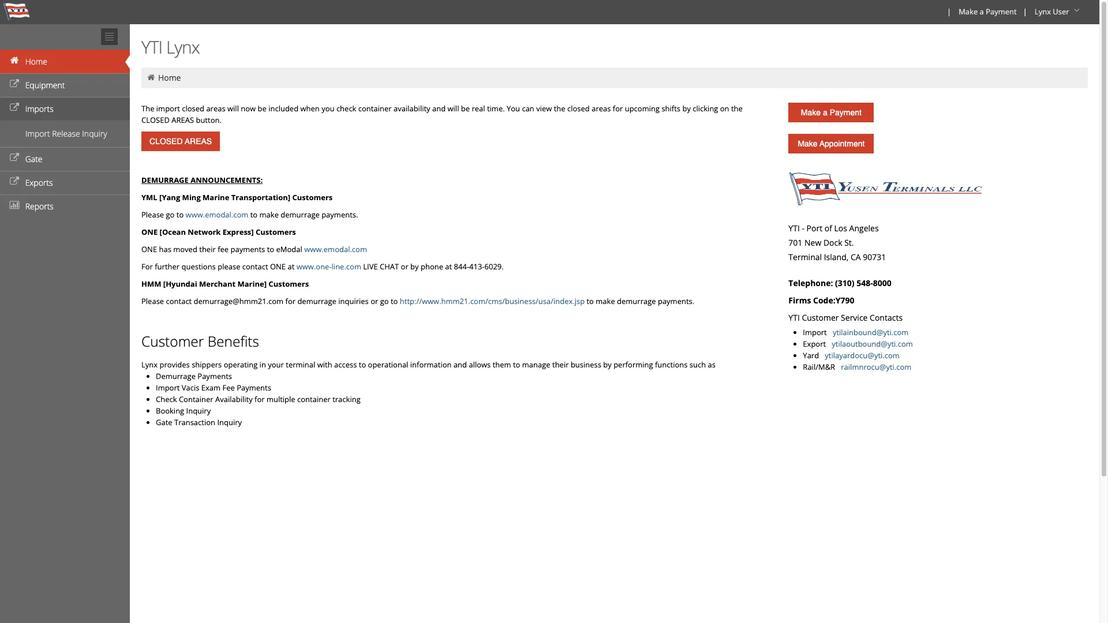 Task type: locate. For each thing, give the bounding box(es) containing it.
home up the "equipment"
[[25, 56, 47, 67]]

make appointment
[[798, 139, 865, 148]]

www.emodal.com link
[[186, 210, 249, 220], [304, 244, 367, 255]]

1 horizontal spatial be
[[461, 103, 470, 114]]

www.emodal.com up www.one-line.com "link"
[[304, 244, 367, 255]]

home link up the "equipment"
[[0, 50, 130, 73]]

yti inside yti - port of los angeles 701 new dock st. terminal island, ca 90731
[[789, 223, 800, 234]]

container right check
[[359, 103, 392, 114]]

operating
[[224, 360, 258, 370]]

go right inquiries
[[380, 296, 389, 307]]

allows
[[469, 360, 491, 370]]

the right on
[[732, 103, 743, 114]]

1 horizontal spatial gate
[[156, 418, 172, 428]]

or right chat
[[401, 262, 409, 272]]

www.emodal.com link for to make demurrage payments.
[[186, 210, 249, 220]]

the
[[554, 103, 566, 114], [732, 103, 743, 114]]

external link image inside exports 'link'
[[9, 178, 20, 186]]

lynx for provides
[[141, 360, 158, 370]]

0 vertical spatial www.emodal.com link
[[186, 210, 249, 220]]

1 horizontal spatial for
[[286, 296, 296, 307]]

customers right transportation]
[[293, 192, 333, 203]]

payment up appointment
[[830, 108, 862, 117]]

home image up equipment link
[[9, 57, 20, 65]]

of
[[825, 223, 833, 234]]

0 horizontal spatial lynx
[[141, 360, 158, 370]]

further
[[155, 262, 180, 272]]

1 horizontal spatial www.emodal.com link
[[304, 244, 367, 255]]

1 vertical spatial payments
[[237, 383, 271, 393]]

functions
[[655, 360, 688, 370]]

their left "fee"
[[199, 244, 216, 255]]

0 horizontal spatial by
[[411, 262, 419, 272]]

0 vertical spatial import
[[25, 128, 50, 139]]

angle down image
[[1072, 6, 1083, 14]]

marine
[[203, 192, 229, 203]]

to
[[177, 210, 184, 220], [250, 210, 258, 220], [267, 244, 274, 255], [391, 296, 398, 307], [587, 296, 594, 307], [359, 360, 366, 370], [513, 360, 521, 370]]

0 vertical spatial or
[[401, 262, 409, 272]]

payments
[[198, 371, 232, 382], [237, 383, 271, 393]]

you
[[507, 103, 520, 114]]

one left has
[[141, 244, 157, 255]]

network
[[188, 227, 221, 237]]

1 horizontal spatial www.emodal.com
[[304, 244, 367, 255]]

0 horizontal spatial for
[[255, 394, 265, 405]]

0 vertical spatial lynx
[[1035, 6, 1052, 17]]

1 vertical spatial or
[[371, 296, 378, 307]]

1 vertical spatial external link image
[[9, 104, 20, 112]]

0 horizontal spatial or
[[371, 296, 378, 307]]

check
[[337, 103, 357, 114]]

demurrage announcements:
[[141, 175, 263, 185]]

1 please from the top
[[141, 210, 164, 220]]

2 external link image from the top
[[9, 178, 20, 186]]

0 vertical spatial home
[[25, 56, 47, 67]]

areas
[[172, 115, 194, 125]]

1 vertical spatial one
[[141, 244, 157, 255]]

ytilaoutbound@yti.com link
[[832, 339, 914, 349]]

1 horizontal spatial |
[[1024, 6, 1028, 17]]

1 horizontal spatial will
[[448, 103, 459, 114]]

None submit
[[141, 132, 220, 151]]

[yang
[[159, 192, 180, 203]]

2 areas from the left
[[592, 103, 611, 114]]

vacis
[[182, 383, 200, 393]]

0 horizontal spatial make a payment link
[[789, 103, 875, 122]]

ytilainbound@yti.com link
[[833, 327, 909, 338]]

for left multiple
[[255, 394, 265, 405]]

1 horizontal spatial make a payment
[[959, 6, 1017, 17]]

firms
[[789, 295, 812, 306]]

www.emodal.com
[[186, 210, 249, 220], [304, 244, 367, 255]]

inquiry
[[82, 128, 107, 139], [186, 406, 211, 416], [217, 418, 242, 428]]

marine]
[[238, 279, 267, 289]]

be
[[258, 103, 267, 114], [461, 103, 470, 114]]

now
[[241, 103, 256, 114]]

please down yml
[[141, 210, 164, 220]]

import down imports
[[25, 128, 50, 139]]

shippers
[[192, 360, 222, 370]]

0 horizontal spatial closed
[[182, 103, 204, 114]]

gate inside 'link'
[[25, 154, 42, 165]]

1 horizontal spatial payments
[[237, 383, 271, 393]]

1 horizontal spatial areas
[[592, 103, 611, 114]]

yti for yti lynx
[[141, 35, 162, 59]]

make a payment link
[[954, 0, 1021, 24], [789, 103, 875, 122]]

lynx
[[1035, 6, 1052, 17], [166, 35, 200, 59], [141, 360, 158, 370]]

payments up the availability
[[237, 383, 271, 393]]

please down hmm
[[141, 296, 164, 307]]

in
[[260, 360, 266, 370]]

1 horizontal spatial go
[[380, 296, 389, 307]]

home down yti lynx
[[158, 72, 181, 83]]

0 vertical spatial a
[[980, 6, 985, 17]]

terminal
[[789, 252, 822, 263]]

inquiry right release on the left of the page
[[82, 128, 107, 139]]

1 horizontal spatial make
[[596, 296, 615, 307]]

make
[[959, 6, 978, 17], [801, 108, 821, 117], [798, 139, 818, 148]]

2 | from the left
[[1024, 6, 1028, 17]]

2 horizontal spatial lynx
[[1035, 6, 1052, 17]]

by right shifts on the top of page
[[683, 103, 691, 114]]

will left real
[[448, 103, 459, 114]]

time.
[[487, 103, 505, 114]]

rail/m&r
[[804, 362, 840, 372]]

external link image inside imports link
[[9, 104, 20, 112]]

imports link
[[0, 97, 130, 121]]

lynx for user
[[1035, 6, 1052, 17]]

1 horizontal spatial closed
[[568, 103, 590, 114]]

1 vertical spatial import
[[804, 327, 827, 338]]

performing
[[614, 360, 654, 370]]

their
[[199, 244, 216, 255], [553, 360, 569, 370]]

transaction
[[174, 418, 215, 428]]

business
[[571, 360, 602, 370]]

1 horizontal spatial payments.
[[658, 296, 695, 307]]

home image up the
[[146, 73, 156, 81]]

1 external link image from the top
[[9, 80, 20, 88]]

0 horizontal spatial at
[[288, 262, 295, 272]]

1 horizontal spatial payment
[[987, 6, 1017, 17]]

2 will from the left
[[448, 103, 459, 114]]

2 external link image from the top
[[9, 104, 20, 112]]

external link image
[[9, 154, 20, 162], [9, 178, 20, 186]]

customer up the provides
[[141, 332, 204, 351]]

be left real
[[461, 103, 470, 114]]

2 horizontal spatial import
[[804, 327, 827, 338]]

1 horizontal spatial by
[[604, 360, 612, 370]]

container inside the lynx provides shippers operating in your terminal with access to operational information and allows them to manage their business by performing functions such as demurrage payments import vacis exam fee payments check container availability for multiple container tracking booking inquiry gate transaction inquiry
[[297, 394, 331, 405]]

home link down yti lynx
[[158, 72, 181, 83]]

yard
[[804, 351, 823, 361]]

0 vertical spatial by
[[683, 103, 691, 114]]

dock
[[824, 237, 843, 248]]

container
[[359, 103, 392, 114], [297, 394, 331, 405]]

external link image left imports
[[9, 104, 20, 112]]

1 vertical spatial home image
[[146, 73, 156, 81]]

hmm [hyundai merchant marine] customers
[[141, 279, 309, 289]]

inquiry down the availability
[[217, 418, 242, 428]]

clicking
[[693, 103, 719, 114]]

0 vertical spatial external link image
[[9, 80, 20, 88]]

0 vertical spatial one
[[141, 227, 158, 237]]

1 vertical spatial customers
[[256, 227, 296, 237]]

0 vertical spatial and
[[433, 103, 446, 114]]

contact
[[242, 262, 268, 272], [166, 296, 192, 307]]

2 vertical spatial import
[[156, 383, 180, 393]]

by left phone
[[411, 262, 419, 272]]

shifts
[[662, 103, 681, 114]]

view
[[537, 103, 552, 114]]

closed right view
[[568, 103, 590, 114]]

container left the tracking
[[297, 394, 331, 405]]

lynx inside the lynx provides shippers operating in your terminal with access to operational information and allows them to manage their business by performing functions such as demurrage payments import vacis exam fee payments check container availability for multiple container tracking booking inquiry gate transaction inquiry
[[141, 360, 158, 370]]

go down '[yang'
[[166, 210, 175, 220]]

1 horizontal spatial container
[[359, 103, 392, 114]]

customers
[[293, 192, 333, 203], [256, 227, 296, 237], [269, 279, 309, 289]]

0 horizontal spatial customer
[[141, 332, 204, 351]]

moved
[[173, 244, 197, 255]]

container inside the import closed areas will now be included when you check container availability and will be real time.  you can view the closed areas for upcoming shifts by clicking on the closed areas button.
[[359, 103, 392, 114]]

areas up button.
[[206, 103, 226, 114]]

demurrage
[[141, 175, 189, 185]]

1 horizontal spatial the
[[732, 103, 743, 114]]

0 horizontal spatial make
[[260, 210, 279, 220]]

2 vertical spatial lynx
[[141, 360, 158, 370]]

import for import ytilainbound@yti.com
[[804, 327, 827, 338]]

0 vertical spatial external link image
[[9, 154, 20, 162]]

1 vertical spatial payments.
[[658, 296, 695, 307]]

1 horizontal spatial or
[[401, 262, 409, 272]]

booking
[[156, 406, 184, 416]]

yti
[[141, 35, 162, 59], [789, 223, 800, 234], [789, 312, 800, 323]]

1 closed from the left
[[182, 103, 204, 114]]

1 horizontal spatial contact
[[242, 262, 268, 272]]

2 be from the left
[[461, 103, 470, 114]]

www.emodal.com link up www.one-line.com "link"
[[304, 244, 367, 255]]

0 horizontal spatial gate
[[25, 154, 42, 165]]

be right now
[[258, 103, 267, 114]]

2 vertical spatial make
[[798, 139, 818, 148]]

1 vertical spatial and
[[454, 360, 467, 370]]

2 please from the top
[[141, 296, 164, 307]]

0 horizontal spatial home link
[[0, 50, 130, 73]]

0 horizontal spatial be
[[258, 103, 267, 114]]

one for one [ocean network express] customers
[[141, 227, 158, 237]]

at left the 844-
[[445, 262, 452, 272]]

yti - port of los angeles 701 new dock st. terminal island, ca 90731
[[789, 223, 887, 263]]

their inside the lynx provides shippers operating in your terminal with access to operational information and allows them to manage their business by performing functions such as demurrage payments import vacis exam fee payments check container availability for multiple container tracking booking inquiry gate transaction inquiry
[[553, 360, 569, 370]]

www.emodal.com down marine
[[186, 210, 249, 220]]

1 vertical spatial their
[[553, 360, 569, 370]]

external link image left the "equipment"
[[9, 80, 20, 88]]

import
[[25, 128, 50, 139], [804, 327, 827, 338], [156, 383, 180, 393]]

inquiry down container
[[186, 406, 211, 416]]

0 horizontal spatial contact
[[166, 296, 192, 307]]

1 horizontal spatial inquiry
[[186, 406, 211, 416]]

2 vertical spatial by
[[604, 360, 612, 370]]

0 horizontal spatial the
[[554, 103, 566, 114]]

customer down 'firms code:y790'
[[802, 312, 839, 323]]

bar chart image
[[9, 202, 20, 210]]

at down "emodal" in the left top of the page
[[288, 262, 295, 272]]

contact down "[hyundai"
[[166, 296, 192, 307]]

home image
[[9, 57, 20, 65], [146, 73, 156, 81]]

2 horizontal spatial by
[[683, 103, 691, 114]]

areas left 'upcoming'
[[592, 103, 611, 114]]

contact down one has moved their fee payments to emodal www.emodal.com
[[242, 262, 268, 272]]

ming
[[182, 192, 201, 203]]

and right availability
[[433, 103, 446, 114]]

gate up exports at the left top of page
[[25, 154, 42, 165]]

one down "emodal" in the left top of the page
[[270, 262, 286, 272]]

2 at from the left
[[445, 262, 452, 272]]

fee
[[218, 244, 229, 255]]

0 horizontal spatial payments.
[[322, 210, 358, 220]]

lynx user
[[1035, 6, 1070, 17]]

1 be from the left
[[258, 103, 267, 114]]

0 vertical spatial make a payment link
[[954, 0, 1021, 24]]

2 vertical spatial yti
[[789, 312, 800, 323]]

2 closed from the left
[[568, 103, 590, 114]]

payment left lynx user
[[987, 6, 1017, 17]]

a
[[980, 6, 985, 17], [823, 108, 828, 117]]

external link image inside equipment link
[[9, 80, 20, 88]]

one left [ocean
[[141, 227, 158, 237]]

information
[[410, 360, 452, 370]]

1 vertical spatial container
[[297, 394, 331, 405]]

0 vertical spatial make
[[260, 210, 279, 220]]

0 vertical spatial container
[[359, 103, 392, 114]]

2 horizontal spatial for
[[613, 103, 623, 114]]

www.emodal.com link down marine
[[186, 210, 249, 220]]

one [ocean network express] customers
[[141, 227, 296, 237]]

customers for hmm [hyundai merchant marine] customers
[[269, 279, 309, 289]]

0 vertical spatial gate
[[25, 154, 42, 165]]

import for import release inquiry
[[25, 128, 50, 139]]

1 vertical spatial make
[[801, 108, 821, 117]]

railmnrocu@yti.com link
[[842, 362, 912, 372]]

lynx user link
[[1030, 0, 1087, 24]]

0 horizontal spatial make a payment
[[801, 108, 862, 117]]

2 vertical spatial customers
[[269, 279, 309, 289]]

please contact demurrage@hmm21.com for demurrage inquiries or go to http://www.hmm21.com/cms/business/usa/index.jsp to make demurrage payments.
[[141, 296, 695, 307]]

express]
[[223, 227, 254, 237]]

by inside the lynx provides shippers operating in your terminal with access to operational information and allows them to manage their business by performing functions such as demurrage payments import vacis exam fee payments check container availability for multiple container tracking booking inquiry gate transaction inquiry
[[604, 360, 612, 370]]

fee
[[223, 383, 235, 393]]

gate
[[25, 154, 42, 165], [156, 418, 172, 428]]

0 horizontal spatial www.emodal.com link
[[186, 210, 249, 220]]

ca
[[851, 252, 861, 263]]

1 external link image from the top
[[9, 154, 20, 162]]

at
[[288, 262, 295, 272], [445, 262, 452, 272]]

their right 'manage'
[[553, 360, 569, 370]]

0 vertical spatial payments
[[198, 371, 232, 382]]

them
[[493, 360, 511, 370]]

1 vertical spatial customer
[[141, 332, 204, 351]]

gate link
[[0, 147, 130, 171]]

external link image
[[9, 80, 20, 88], [9, 104, 20, 112]]

such
[[690, 360, 706, 370]]

-
[[802, 223, 805, 234]]

will left now
[[228, 103, 239, 114]]

0 horizontal spatial areas
[[206, 103, 226, 114]]

import up 'check'
[[156, 383, 180, 393]]

0 vertical spatial yti
[[141, 35, 162, 59]]

payments.
[[322, 210, 358, 220], [658, 296, 695, 307]]

0 vertical spatial please
[[141, 210, 164, 220]]

the right view
[[554, 103, 566, 114]]

customers for one [ocean network express] customers
[[256, 227, 296, 237]]

1 vertical spatial yti
[[789, 223, 800, 234]]

gate down booking
[[156, 418, 172, 428]]

appointment
[[820, 139, 865, 148]]

by right the business
[[604, 360, 612, 370]]

1 vertical spatial for
[[286, 296, 296, 307]]

customers down 'www.one-'
[[269, 279, 309, 289]]

and left allows
[[454, 360, 467, 370]]

import up export
[[804, 327, 827, 338]]

contacts
[[870, 312, 903, 323]]

0 horizontal spatial |
[[948, 6, 952, 17]]

0 vertical spatial go
[[166, 210, 175, 220]]

external link image inside gate 'link'
[[9, 154, 20, 162]]

please for please go to
[[141, 210, 164, 220]]

for down the "for further questions please contact one at www.one-line.com live chat or by phone at 844-413-6029."
[[286, 296, 296, 307]]

or right inquiries
[[371, 296, 378, 307]]

1 vertical spatial a
[[823, 108, 828, 117]]

live
[[363, 262, 378, 272]]

st.
[[845, 237, 854, 248]]

1 vertical spatial by
[[411, 262, 419, 272]]

for left 'upcoming'
[[613, 103, 623, 114]]

closed up areas
[[182, 103, 204, 114]]

customers up "emodal" in the left top of the page
[[256, 227, 296, 237]]

payments up exam
[[198, 371, 232, 382]]



Task type: describe. For each thing, give the bounding box(es) containing it.
lynx provides shippers operating in your terminal with access to operational information and allows them to manage their business by performing functions such as demurrage payments import vacis exam fee payments check container availability for multiple container tracking booking inquiry gate transaction inquiry
[[141, 360, 716, 428]]

please for please contact demurrage@hmm21.com for demurrage inquiries or go to
[[141, 296, 164, 307]]

1 vertical spatial make
[[596, 296, 615, 307]]

[ocean
[[160, 227, 186, 237]]

import release inquiry
[[25, 128, 107, 139]]

yml [yang ming marine transportation] customers
[[141, 192, 333, 203]]

http://www.hmm21.com/cms/business/usa/index.jsp
[[400, 296, 585, 307]]

telephone: (310) 548-8000
[[789, 278, 892, 289]]

ytilainbound@yti.com
[[833, 327, 909, 338]]

(310)
[[836, 278, 855, 289]]

for
[[141, 262, 153, 272]]

2 vertical spatial inquiry
[[217, 418, 242, 428]]

1 horizontal spatial lynx
[[166, 35, 200, 59]]

0 horizontal spatial go
[[166, 210, 175, 220]]

for inside the import closed areas will now be included when you check container availability and will be real time.  you can view the closed areas for upcoming shifts by clicking on the closed areas button.
[[613, 103, 623, 114]]

check
[[156, 394, 177, 405]]

availability
[[215, 394, 253, 405]]

make appointment link
[[789, 134, 875, 154]]

http://www.hmm21.com/cms/business/usa/index.jsp link
[[400, 296, 585, 307]]

line.com
[[332, 262, 361, 272]]

1 vertical spatial go
[[380, 296, 389, 307]]

701
[[789, 237, 803, 248]]

0 horizontal spatial www.emodal.com
[[186, 210, 249, 220]]

external link image for imports
[[9, 104, 20, 112]]

firms code:y790
[[789, 295, 855, 306]]

for further questions please contact one at www.one-line.com live chat or by phone at 844-413-6029.
[[141, 262, 504, 272]]

0 vertical spatial payment
[[987, 6, 1017, 17]]

90731
[[864, 252, 887, 263]]

1 horizontal spatial home link
[[158, 72, 181, 83]]

and inside the import closed areas will now be included when you check container availability and will be real time.  you can view the closed areas for upcoming shifts by clicking on the closed areas button.
[[433, 103, 446, 114]]

one for one has moved their fee payments to emodal www.emodal.com
[[141, 244, 157, 255]]

for inside the lynx provides shippers operating in your terminal with access to operational information and allows them to manage their business by performing functions such as demurrage payments import vacis exam fee payments check container availability for multiple container tracking booking inquiry gate transaction inquiry
[[255, 394, 265, 405]]

angeles
[[850, 223, 879, 234]]

manage
[[523, 360, 551, 370]]

1 vertical spatial home
[[158, 72, 181, 83]]

code:y790
[[814, 295, 855, 306]]

multiple
[[267, 394, 295, 405]]

terminal
[[286, 360, 315, 370]]

0 horizontal spatial inquiry
[[82, 128, 107, 139]]

upcoming
[[625, 103, 660, 114]]

1 the from the left
[[554, 103, 566, 114]]

0 horizontal spatial payments
[[198, 371, 232, 382]]

yti for yti - port of los angeles 701 new dock st. terminal island, ca 90731
[[789, 223, 800, 234]]

1 will from the left
[[228, 103, 239, 114]]

announcements:
[[191, 175, 263, 185]]

1 vertical spatial contact
[[166, 296, 192, 307]]

and inside the lynx provides shippers operating in your terminal with access to operational information and allows them to manage their business by performing functions such as demurrage payments import vacis exam fee payments check container availability for multiple container tracking booking inquiry gate transaction inquiry
[[454, 360, 467, 370]]

yti for yti customer service contacts
[[789, 312, 800, 323]]

844-
[[454, 262, 470, 272]]

gate inside the lynx provides shippers operating in your terminal with access to operational information and allows them to manage their business by performing functions such as demurrage payments import vacis exam fee payments check container availability for multiple container tracking booking inquiry gate transaction inquiry
[[156, 418, 172, 428]]

benefits
[[208, 332, 259, 351]]

questions
[[182, 262, 216, 272]]

0 vertical spatial make
[[959, 6, 978, 17]]

exam
[[201, 383, 221, 393]]

1 vertical spatial inquiry
[[186, 406, 211, 416]]

provides
[[160, 360, 190, 370]]

demurrage
[[156, 371, 196, 382]]

operational
[[368, 360, 409, 370]]

access
[[334, 360, 357, 370]]

you
[[322, 103, 335, 114]]

has
[[159, 244, 171, 255]]

tracking
[[333, 394, 361, 405]]

www.emodal.com link for one has moved their fee payments to emodal www.emodal.com
[[304, 244, 367, 255]]

hmm
[[141, 279, 161, 289]]

external link image for gate
[[9, 154, 20, 162]]

1 | from the left
[[948, 6, 952, 17]]

1 horizontal spatial customer
[[802, 312, 839, 323]]

user
[[1054, 6, 1070, 17]]

import inside the lynx provides shippers operating in your terminal with access to operational information and allows them to manage their business by performing functions such as demurrage payments import vacis exam fee payments check container availability for multiple container tracking booking inquiry gate transaction inquiry
[[156, 383, 180, 393]]

yti lynx
[[141, 35, 200, 59]]

6029.
[[485, 262, 504, 272]]

548-
[[857, 278, 874, 289]]

0 horizontal spatial their
[[199, 244, 216, 255]]

external link image for exports
[[9, 178, 20, 186]]

chat
[[380, 262, 399, 272]]

import release inquiry link
[[0, 125, 130, 143]]

phone
[[421, 262, 444, 272]]

the import closed areas will now be included when you check container availability and will be real time.  you can view the closed areas for upcoming shifts by clicking on the closed areas button.
[[141, 103, 743, 125]]

import
[[156, 103, 180, 114]]

exports link
[[0, 171, 130, 195]]

413-
[[470, 262, 485, 272]]

can
[[522, 103, 535, 114]]

import ytilainbound@yti.com
[[804, 327, 909, 338]]

ytilaoutbound@yti.com
[[832, 339, 914, 349]]

0 vertical spatial home image
[[9, 57, 20, 65]]

please go to www.emodal.com to make demurrage payments.
[[141, 210, 358, 220]]

0 vertical spatial contact
[[242, 262, 268, 272]]

2 vertical spatial one
[[270, 262, 286, 272]]

www.one-line.com link
[[297, 262, 361, 272]]

1 vertical spatial make a payment link
[[789, 103, 875, 122]]

closed
[[141, 115, 170, 125]]

2 the from the left
[[732, 103, 743, 114]]

release
[[52, 128, 80, 139]]

1 horizontal spatial a
[[980, 6, 985, 17]]

www.one-
[[297, 262, 332, 272]]

container
[[179, 394, 213, 405]]

0 vertical spatial payments.
[[322, 210, 358, 220]]

1 areas from the left
[[206, 103, 226, 114]]

your
[[268, 360, 284, 370]]

merchant
[[199, 279, 236, 289]]

0 horizontal spatial a
[[823, 108, 828, 117]]

equipment
[[25, 80, 65, 91]]

port
[[807, 223, 823, 234]]

emodal
[[276, 244, 302, 255]]

yml
[[141, 192, 157, 203]]

button.
[[196, 115, 222, 125]]

demurrage@hmm21.com
[[194, 296, 284, 307]]

0 vertical spatial customers
[[293, 192, 333, 203]]

when
[[301, 103, 320, 114]]

1 at from the left
[[288, 262, 295, 272]]

export
[[804, 339, 830, 349]]

one has moved their fee payments to emodal www.emodal.com
[[141, 244, 367, 255]]

0 horizontal spatial home
[[25, 56, 47, 67]]

[hyundai
[[163, 279, 197, 289]]

external link image for equipment
[[9, 80, 20, 88]]

yti customer service contacts
[[789, 312, 903, 323]]

by inside the import closed areas will now be included when you check container availability and will be real time.  you can view the closed areas for upcoming shifts by clicking on the closed areas button.
[[683, 103, 691, 114]]

real
[[472, 103, 485, 114]]

0 vertical spatial make a payment
[[959, 6, 1017, 17]]

0 horizontal spatial payment
[[830, 108, 862, 117]]



Task type: vqa. For each thing, say whether or not it's contained in the screenshot.
"Operational"
yes



